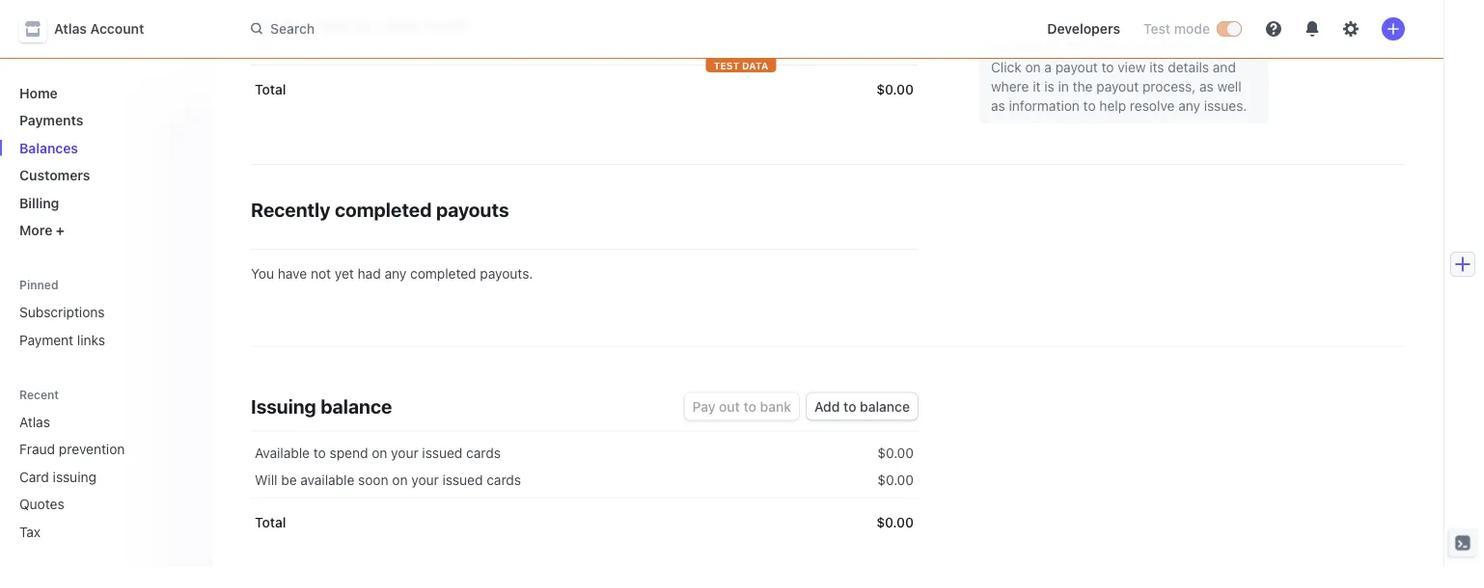 Task type: vqa. For each thing, say whether or not it's contained in the screenshot.
Manually
no



Task type: locate. For each thing, give the bounding box(es) containing it.
payment
[[19, 332, 73, 348]]

1 horizontal spatial on
[[392, 472, 408, 488]]

1 horizontal spatial balance
[[860, 399, 910, 415]]

0 vertical spatial cards
[[466, 445, 501, 461]]

any down process,
[[1179, 98, 1201, 114]]

0 horizontal spatial atlas
[[19, 414, 50, 430]]

your up will be available soon on your issued cards
[[391, 445, 419, 461]]

2 row from the top
[[251, 432, 918, 471]]

row containing will be available soon on your issued cards
[[251, 463, 918, 498]]

issued down available to spend on your issued cards at bottom left
[[443, 472, 483, 488]]

the down developers
[[1067, 38, 1087, 54]]

pinned navigation links element
[[12, 277, 197, 356]]

2 total from the top
[[255, 515, 286, 531]]

atlas inside 'recent' element
[[19, 414, 50, 430]]

home
[[19, 85, 58, 101]]

1 horizontal spatial atlas
[[54, 21, 87, 37]]

out
[[719, 399, 740, 415]]

0 vertical spatial your
[[379, 13, 420, 36]]

atlas for atlas
[[19, 414, 50, 430]]

$0.00 for row containing available to spend on your issued cards
[[878, 445, 914, 461]]

your for on
[[391, 445, 419, 461]]

recently
[[251, 198, 331, 221]]

2 horizontal spatial on
[[1026, 59, 1041, 75]]

available
[[301, 472, 355, 488]]

pay out to bank
[[693, 399, 791, 415]]

fraud prevention
[[19, 442, 125, 458]]

row
[[251, 65, 918, 115], [251, 432, 918, 471], [251, 463, 918, 498], [251, 498, 918, 548]]

4 row from the top
[[251, 498, 918, 548]]

0 horizontal spatial balance
[[321, 396, 392, 418]]

0 horizontal spatial as
[[991, 98, 1006, 114]]

cards
[[466, 445, 501, 461], [487, 472, 521, 488]]

row containing available to spend on your issued cards
[[251, 432, 918, 471]]

a up is
[[1045, 59, 1052, 75]]

1 vertical spatial total
[[255, 515, 286, 531]]

total down search
[[255, 82, 286, 98]]

completed left payouts.
[[410, 266, 476, 282]]

issuing
[[53, 469, 96, 485]]

bank
[[424, 13, 469, 36], [760, 399, 791, 415]]

2 vertical spatial on
[[392, 472, 408, 488]]

issued
[[422, 445, 463, 461], [443, 472, 483, 488]]

bank inside button
[[760, 399, 791, 415]]

2 vertical spatial your
[[411, 472, 439, 488]]

1 vertical spatial your
[[391, 445, 419, 461]]

0 vertical spatial atlas
[[54, 21, 87, 37]]

atlas left account
[[54, 21, 87, 37]]

payments link
[[12, 105, 197, 136]]

1 vertical spatial bank
[[760, 399, 791, 415]]

pay out to bank button
[[685, 394, 799, 421]]

the right on
[[281, 13, 311, 36]]

total inside grid
[[255, 515, 286, 531]]

0 vertical spatial on
[[1026, 59, 1041, 75]]

0 horizontal spatial on
[[372, 445, 387, 461]]

any right had
[[385, 266, 407, 282]]

on up soon
[[372, 445, 387, 461]]

a right of
[[1151, 38, 1158, 54]]

its
[[1150, 59, 1165, 75]]

0 vertical spatial a
[[1151, 38, 1158, 54]]

1 vertical spatial any
[[385, 266, 407, 282]]

grid
[[251, 432, 918, 548]]

customers
[[19, 167, 90, 183]]

on
[[1026, 59, 1041, 75], [372, 445, 387, 461], [392, 472, 408, 488]]

$0.00 for 4th row
[[877, 515, 914, 531]]

0 horizontal spatial a
[[1045, 59, 1052, 75]]

completed up you have not yet had any completed payouts.
[[335, 198, 432, 221]]

0 vertical spatial payout
[[1056, 59, 1098, 75]]

3 row from the top
[[251, 463, 918, 498]]

payout up in
[[1056, 59, 1098, 75]]

quotes link
[[12, 489, 170, 520]]

tax link
[[12, 516, 170, 548]]

settings image
[[1344, 21, 1359, 37]]

1 total from the top
[[255, 82, 286, 98]]

mode
[[1174, 21, 1210, 37]]

payout up help
[[1097, 79, 1139, 95]]

developers link
[[1040, 14, 1128, 44]]

process,
[[1143, 79, 1196, 95]]

subscriptions link
[[12, 297, 197, 328]]

1 horizontal spatial bank
[[760, 399, 791, 415]]

issued up will be available soon on your issued cards
[[422, 445, 463, 461]]

balances
[[19, 140, 78, 156]]

more +
[[19, 222, 65, 238]]

will be available soon on your issued cards
[[255, 472, 521, 488]]

any
[[1179, 98, 1201, 114], [385, 266, 407, 282]]

0 vertical spatial issued
[[422, 445, 463, 461]]

fraud prevention link
[[12, 434, 170, 465]]

payout
[[1056, 59, 1098, 75], [1097, 79, 1139, 95]]

atlas account button
[[19, 15, 164, 42]]

0 vertical spatial total
[[255, 82, 286, 98]]

on up it at the right top
[[1026, 59, 1041, 75]]

pay
[[693, 399, 716, 415]]

your
[[379, 13, 420, 36], [391, 445, 419, 461], [411, 472, 439, 488]]

$0.00 for row containing will be available soon on your issued cards
[[878, 472, 914, 488]]

to right add
[[844, 399, 857, 415]]

be
[[281, 472, 297, 488]]

help
[[1100, 98, 1127, 114]]

notifications image
[[1305, 21, 1320, 37]]

as left well
[[1200, 79, 1214, 95]]

to right way
[[356, 13, 375, 36]]

$0.00 for 4th row from the bottom of the page
[[877, 82, 914, 98]]

0 vertical spatial bank
[[424, 13, 469, 36]]

had
[[358, 266, 381, 282]]

on right soon
[[392, 472, 408, 488]]

links
[[77, 332, 105, 348]]

total down will
[[255, 515, 286, 531]]

total
[[255, 82, 286, 98], [255, 515, 286, 531]]

atlas
[[54, 21, 87, 37], [19, 414, 50, 430]]

payouts.
[[480, 266, 533, 282]]

$0.00
[[877, 82, 914, 98], [878, 445, 914, 461], [878, 472, 914, 488], [877, 515, 914, 531]]

2 vertical spatial the
[[1073, 79, 1093, 95]]

card issuing
[[19, 469, 96, 485]]

balance right add
[[860, 399, 910, 415]]

card
[[19, 469, 49, 485]]

to
[[356, 13, 375, 36], [1102, 59, 1114, 75], [1084, 98, 1096, 114], [744, 399, 757, 415], [844, 399, 857, 415], [314, 445, 326, 461]]

to up available
[[314, 445, 326, 461]]

it
[[1033, 79, 1041, 95]]

your right way
[[379, 13, 420, 36]]

recently completed payouts
[[251, 198, 509, 221]]

0 vertical spatial any
[[1179, 98, 1201, 114]]

as down where
[[991, 98, 1006, 114]]

payment links
[[19, 332, 105, 348]]

recent
[[19, 388, 59, 401]]

add to balance button
[[807, 394, 918, 421]]

1 horizontal spatial as
[[1200, 79, 1214, 95]]

balance
[[321, 396, 392, 418], [860, 399, 910, 415]]

and
[[1213, 59, 1236, 75]]

details
[[1168, 59, 1210, 75]]

atlas inside button
[[54, 21, 87, 37]]

1 vertical spatial cards
[[487, 472, 521, 488]]

your right soon
[[411, 472, 439, 488]]

1 horizontal spatial a
[[1151, 38, 1158, 54]]

1 vertical spatial atlas
[[19, 414, 50, 430]]

your for to
[[379, 13, 420, 36]]

balance up spend
[[321, 396, 392, 418]]

issuing
[[251, 396, 316, 418]]

fraud
[[19, 442, 55, 458]]

as
[[1200, 79, 1214, 95], [991, 98, 1006, 114]]

the right in
[[1073, 79, 1093, 95]]

atlas up the "fraud"
[[19, 414, 50, 430]]

1 horizontal spatial any
[[1179, 98, 1201, 114]]

a
[[1151, 38, 1158, 54], [1045, 59, 1052, 75]]

prevention
[[59, 442, 125, 458]]

completed
[[335, 198, 432, 221], [410, 266, 476, 282]]



Task type: describe. For each thing, give the bounding box(es) containing it.
help image
[[1266, 21, 1282, 37]]

1 vertical spatial on
[[372, 445, 387, 461]]

recent navigation links element
[[0, 387, 212, 548]]

atlas link
[[12, 406, 170, 438]]

any inside looking for the status of a payout? click on a payout to view its details and where it is in the payout process, as well as information to help resolve any issues.
[[1179, 98, 1201, 114]]

add
[[815, 399, 840, 415]]

test data
[[714, 60, 769, 71]]

search
[[270, 21, 315, 36]]

where
[[991, 79, 1029, 95]]

payment links link
[[12, 324, 197, 356]]

test
[[714, 60, 740, 71]]

total for 4th row
[[255, 515, 286, 531]]

card issuing link
[[12, 461, 170, 493]]

1 row from the top
[[251, 65, 918, 115]]

billing
[[19, 195, 59, 211]]

will
[[255, 472, 278, 488]]

0 horizontal spatial bank
[[424, 13, 469, 36]]

issuing balance
[[251, 396, 392, 418]]

you
[[251, 266, 274, 282]]

on
[[251, 13, 277, 36]]

click
[[991, 59, 1022, 75]]

0 vertical spatial as
[[1200, 79, 1214, 95]]

issues.
[[1204, 98, 1247, 114]]

is
[[1045, 79, 1055, 95]]

data
[[742, 60, 769, 71]]

more
[[19, 222, 52, 238]]

home link
[[12, 77, 197, 109]]

test
[[1144, 21, 1171, 37]]

Search text field
[[239, 11, 784, 47]]

1 vertical spatial the
[[1067, 38, 1087, 54]]

tax
[[19, 524, 41, 540]]

yet
[[335, 266, 354, 282]]

for
[[1045, 38, 1063, 54]]

of
[[1134, 38, 1147, 54]]

not
[[311, 266, 331, 282]]

balances link
[[12, 132, 197, 164]]

pinned element
[[12, 297, 197, 356]]

resolve
[[1130, 98, 1175, 114]]

view
[[1118, 59, 1146, 75]]

balance inside add to balance button
[[860, 399, 910, 415]]

well
[[1218, 79, 1242, 95]]

have
[[278, 266, 307, 282]]

payments
[[19, 112, 83, 128]]

payouts
[[436, 198, 509, 221]]

on inside looking for the status of a payout? click on a payout to view its details and where it is in the payout process, as well as information to help resolve any issues.
[[1026, 59, 1041, 75]]

0 horizontal spatial any
[[385, 266, 407, 282]]

1 vertical spatial issued
[[443, 472, 483, 488]]

payout?
[[1162, 38, 1212, 54]]

billing link
[[12, 187, 197, 219]]

+
[[56, 222, 65, 238]]

spend
[[330, 445, 368, 461]]

pinned
[[19, 278, 58, 292]]

to right out
[[744, 399, 757, 415]]

available to spend on your issued cards
[[255, 445, 501, 461]]

test mode
[[1144, 21, 1210, 37]]

soon
[[358, 472, 389, 488]]

1 vertical spatial as
[[991, 98, 1006, 114]]

quotes
[[19, 497, 64, 513]]

core navigation links element
[[12, 77, 197, 246]]

available
[[255, 445, 310, 461]]

you have not yet had any completed payouts.
[[251, 266, 533, 282]]

to left help
[[1084, 98, 1096, 114]]

1 vertical spatial payout
[[1097, 79, 1139, 95]]

Search search field
[[239, 11, 784, 47]]

total for 4th row from the bottom of the page
[[255, 82, 286, 98]]

looking for the status of a payout? click on a payout to view its details and where it is in the payout process, as well as information to help resolve any issues.
[[991, 38, 1247, 114]]

atlas account
[[54, 21, 144, 37]]

information
[[1009, 98, 1080, 114]]

0 vertical spatial completed
[[335, 198, 432, 221]]

status
[[1091, 38, 1131, 54]]

0 vertical spatial the
[[281, 13, 311, 36]]

to inside row
[[314, 445, 326, 461]]

recent element
[[0, 406, 212, 548]]

developers
[[1048, 21, 1121, 37]]

subscriptions
[[19, 305, 105, 320]]

customers link
[[12, 160, 197, 191]]

1 vertical spatial a
[[1045, 59, 1052, 75]]

way
[[315, 13, 352, 36]]

grid containing available to spend on your issued cards
[[251, 432, 918, 548]]

add to balance
[[815, 399, 910, 415]]

1 vertical spatial completed
[[410, 266, 476, 282]]

in
[[1058, 79, 1069, 95]]

looking
[[991, 38, 1042, 54]]

to down the status
[[1102, 59, 1114, 75]]

on the way to your bank
[[251, 13, 469, 36]]

account
[[90, 21, 144, 37]]

atlas for atlas account
[[54, 21, 87, 37]]



